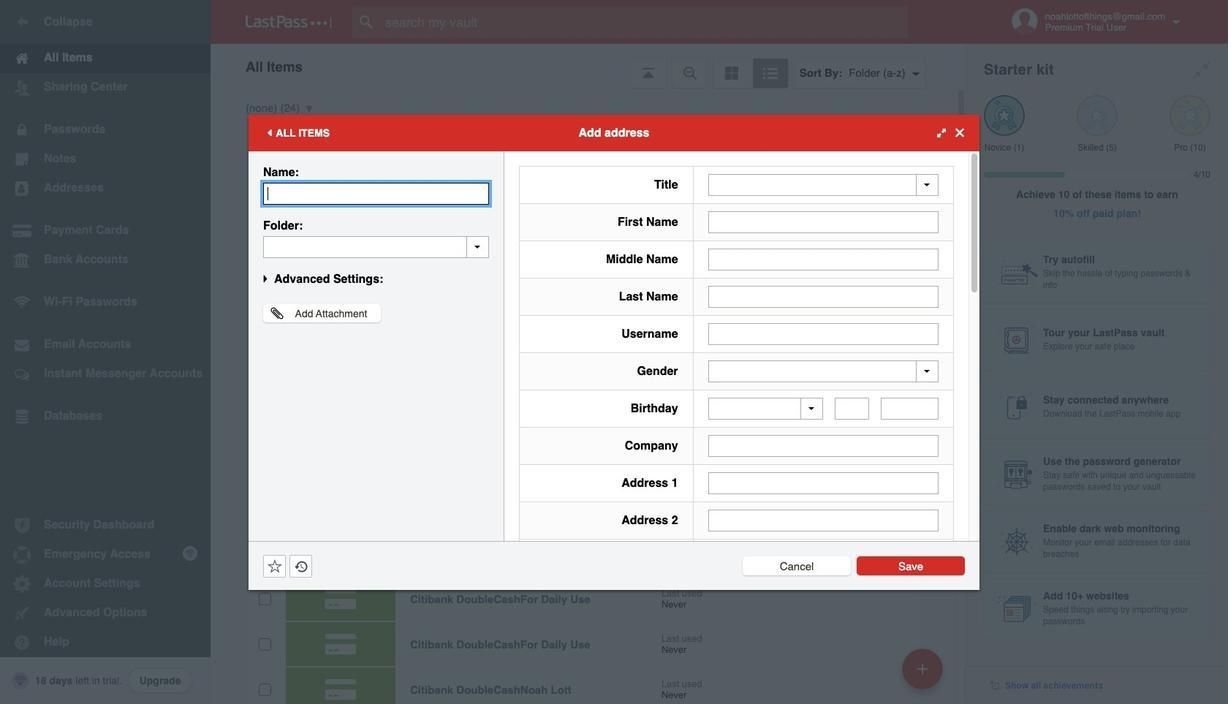 Task type: vqa. For each thing, say whether or not it's contained in the screenshot.
new item "image"
yes



Task type: locate. For each thing, give the bounding box(es) containing it.
main navigation navigation
[[0, 0, 211, 704]]

dialog
[[249, 114, 980, 704]]

None text field
[[708, 285, 939, 307], [835, 398, 869, 420], [708, 472, 939, 494], [708, 285, 939, 307], [835, 398, 869, 420], [708, 472, 939, 494]]

new item navigation
[[897, 644, 952, 704]]

None text field
[[263, 182, 489, 204], [708, 211, 939, 233], [263, 236, 489, 258], [708, 248, 939, 270], [708, 323, 939, 345], [881, 398, 939, 420], [708, 435, 939, 457], [708, 510, 939, 531], [263, 182, 489, 204], [708, 211, 939, 233], [263, 236, 489, 258], [708, 248, 939, 270], [708, 323, 939, 345], [881, 398, 939, 420], [708, 435, 939, 457], [708, 510, 939, 531]]



Task type: describe. For each thing, give the bounding box(es) containing it.
lastpass image
[[246, 15, 332, 29]]

vault options navigation
[[211, 44, 966, 88]]

search my vault text field
[[352, 6, 936, 38]]

Search search field
[[352, 6, 936, 38]]

new item image
[[917, 663, 928, 674]]



